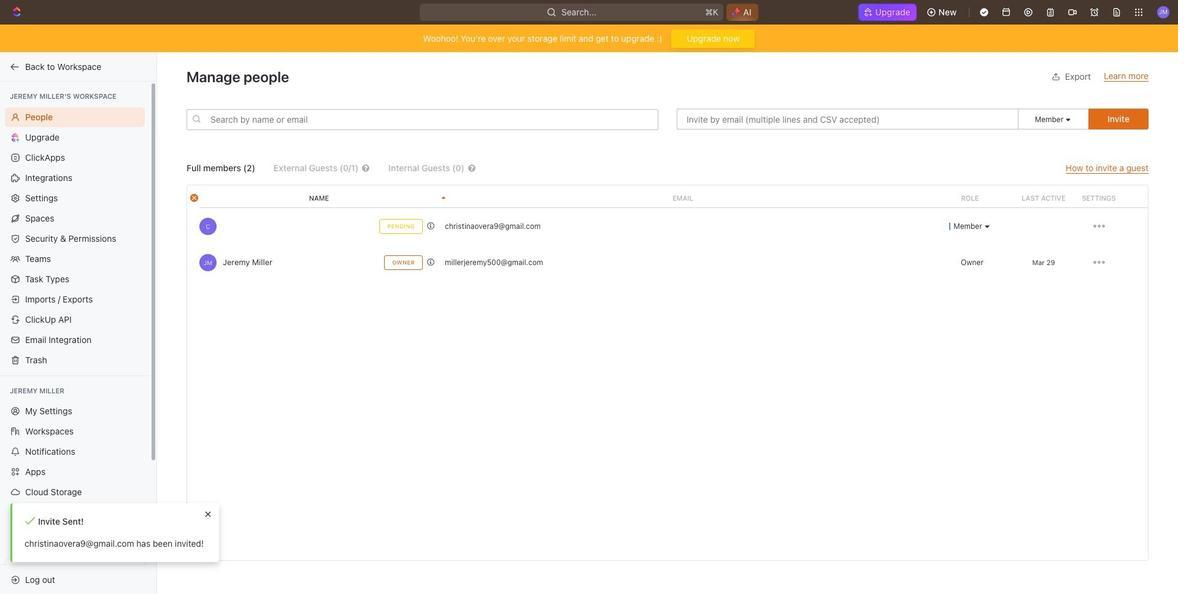 Task type: vqa. For each thing, say whether or not it's contained in the screenshot.
Search By Name Or Email Text Box
yes



Task type: locate. For each thing, give the bounding box(es) containing it.
Invite by email (multiple lines and CSV accepted) text field
[[677, 109, 1019, 130]]



Task type: describe. For each thing, give the bounding box(es) containing it.
Search by name or email text field
[[187, 109, 659, 130]]



